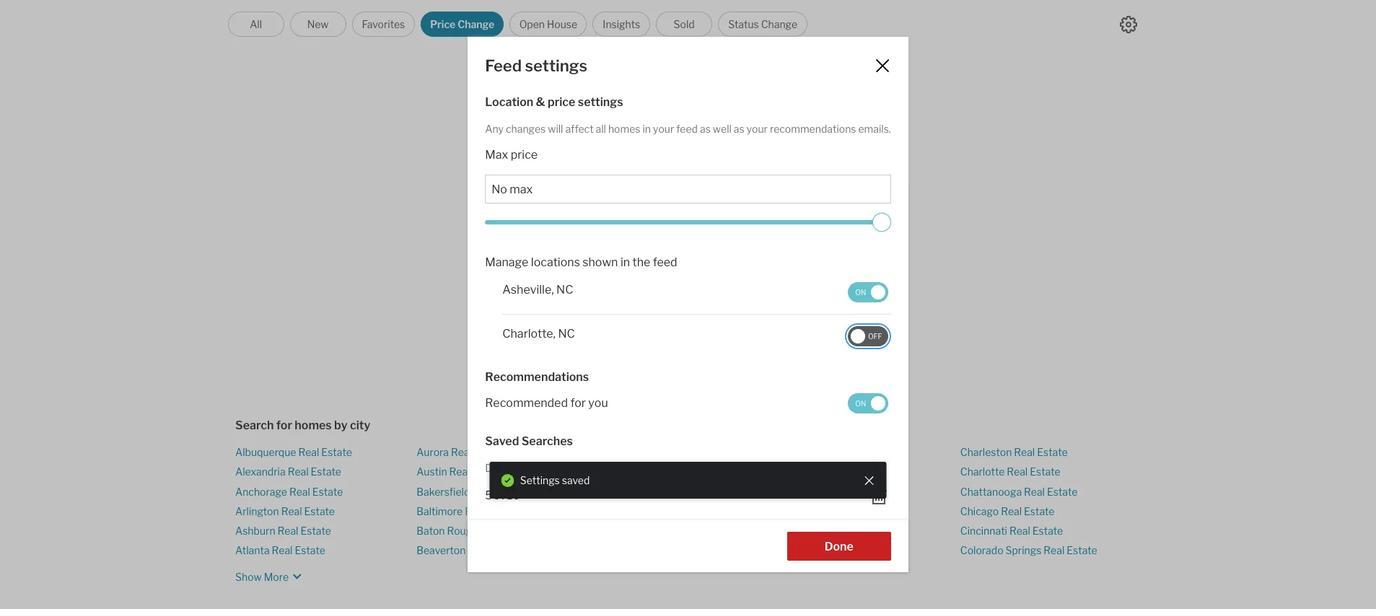 Task type: vqa. For each thing, say whether or not it's contained in the screenshot.
7 within Room 8 Information Bathroom (Full) Room Level: Second Ceramic Room Length: 6 Room Width: 7
no



Task type: describe. For each thing, give the bounding box(es) containing it.
emails
[[707, 462, 738, 474]]

alexandria
[[235, 466, 286, 478]]

chattanooga
[[961, 485, 1022, 498]]

austin
[[417, 466, 447, 478]]

search
[[580, 462, 612, 474]]

beaverton real estate
[[417, 544, 522, 557]]

Max price slider range field
[[485, 213, 891, 232]]

estate for alexandria real estate
[[311, 466, 341, 478]]

saved up settings saved
[[550, 462, 578, 474]]

New radio
[[290, 12, 346, 37]]

max
[[485, 148, 508, 162]]

0 vertical spatial homes
[[609, 122, 641, 135]]

cincinnati
[[961, 525, 1008, 537]]

real for albuquerque real estate
[[298, 446, 319, 458]]

search
[[235, 419, 274, 432]]

56710
[[485, 488, 521, 502]]

alexandria real estate link
[[235, 466, 341, 478]]

house
[[547, 18, 578, 30]]

for for search
[[276, 419, 292, 432]]

charlotte,
[[503, 327, 556, 341]]

location & price settings
[[485, 95, 623, 109]]

real for bakersfield real estate
[[472, 485, 493, 498]]

recommendations
[[485, 370, 589, 384]]

chicago real estate link
[[961, 505, 1055, 517]]

0 horizontal spatial price
[[511, 148, 538, 162]]

arlington real estate link
[[235, 505, 335, 517]]

saved
[[485, 434, 519, 448]]

estate for burlington real estate
[[854, 505, 884, 517]]

feed settings
[[485, 56, 588, 75]]

bend
[[598, 446, 623, 458]]

option group containing all
[[228, 12, 808, 37]]

chandler real estate
[[779, 544, 878, 557]]

buffalo real estate link
[[779, 485, 870, 498]]

nc for asheville, nc
[[557, 283, 574, 297]]

asheville,
[[503, 283, 554, 297]]

rouge
[[447, 525, 478, 537]]

birmingham real estate
[[598, 466, 711, 478]]

baton
[[417, 525, 445, 537]]

real for alexandria real estate
[[288, 466, 309, 478]]

real for anchorage real estate
[[289, 485, 310, 498]]

recommended for you
[[485, 397, 608, 410]]

change for status change
[[761, 18, 798, 30]]

real for ashburn real estate
[[278, 525, 298, 537]]

0 vertical spatial in
[[643, 122, 651, 135]]

well
[[713, 122, 732, 135]]

chicago real estate
[[961, 505, 1055, 517]]

buffalo real estate
[[779, 485, 870, 498]]

estate for charlotte real estate
[[1030, 466, 1061, 478]]

estate for birmingham real estate
[[681, 466, 711, 478]]

0 vertical spatial will
[[548, 122, 563, 135]]

estate for anchorage real estate
[[312, 485, 343, 498]]

settings saved
[[520, 474, 590, 486]]

recommendations
[[770, 122, 857, 135]]

feed right the
[[653, 255, 678, 269]]

baltimore real estate
[[417, 505, 519, 517]]

updates
[[641, 219, 702, 238]]

estate for albuquerque real estate
[[321, 446, 352, 458]]

feed
[[485, 56, 522, 75]]

your right the well
[[747, 122, 768, 135]]

real for charlotte real estate
[[1007, 466, 1028, 478]]

for for recommended
[[571, 397, 586, 410]]

settings saved section
[[490, 462, 887, 499]]

raton
[[624, 485, 653, 498]]

your left the "emails"
[[684, 462, 705, 474]]

austin real estate
[[417, 466, 503, 478]]

real for charleston real estate
[[1014, 446, 1035, 458]]

changes
[[506, 122, 546, 135]]

real for bend real estate
[[625, 446, 646, 458]]

chicago
[[961, 505, 999, 517]]

shown
[[583, 255, 618, 269]]

real for burlington real estate
[[831, 505, 852, 517]]

estate for bowie real estate
[[834, 446, 865, 458]]

boise
[[598, 505, 625, 517]]

real right springs
[[1044, 544, 1065, 557]]

start
[[509, 247, 536, 261]]

manage
[[485, 255, 529, 269]]

1 horizontal spatial affect
[[653, 462, 681, 474]]

chandler real estate link
[[779, 544, 878, 557]]

boca raton real estate
[[598, 485, 708, 498]]

bakersfield real estate link
[[417, 485, 526, 498]]

Sold radio
[[656, 12, 713, 37]]

search for homes by city
[[235, 419, 371, 432]]

favorites
[[362, 18, 405, 30]]

open house
[[519, 18, 578, 30]]

cincinnati real estate
[[961, 525, 1064, 537]]

emails.
[[859, 122, 891, 135]]

burlington real estate
[[779, 505, 884, 517]]

found
[[706, 219, 750, 238]]

aurora
[[417, 446, 449, 458]]

status
[[729, 18, 759, 30]]

Open House radio
[[510, 12, 587, 37]]

birmingham real estate link
[[598, 466, 711, 478]]

bend real estate
[[598, 446, 679, 458]]

building
[[538, 247, 581, 261]]

baltimore real estate link
[[417, 505, 519, 517]]

insights
[[603, 18, 641, 30]]

estate for cincinnati real estate
[[1033, 525, 1064, 537]]

saving
[[652, 247, 687, 261]]

atlanta real estate link
[[235, 544, 326, 557]]

estate for buffalo real estate
[[839, 485, 870, 498]]

burlington real estate link
[[779, 505, 884, 517]]

estate for atlanta real estate
[[295, 544, 326, 557]]

colorado springs real estate
[[961, 544, 1098, 557]]

baton rouge real estate link
[[417, 525, 534, 537]]

charleston real estate link
[[961, 446, 1068, 458]]

burlington
[[779, 505, 829, 517]]

real for brentwood real estate
[[834, 466, 855, 478]]

submit search image
[[843, 283, 855, 294]]

buffalo
[[779, 485, 814, 498]]

0 vertical spatial and
[[741, 247, 761, 261]]

real for austin real estate
[[449, 466, 470, 478]]

charlotte real estate link
[[961, 466, 1061, 478]]

charleston real estate
[[961, 446, 1068, 458]]

real for buffalo real estate
[[816, 485, 837, 498]]

charleston
[[961, 446, 1012, 458]]

recommended
[[485, 397, 568, 410]]



Task type: locate. For each thing, give the bounding box(es) containing it.
more
[[264, 571, 289, 583]]

no updates found
[[616, 219, 750, 238]]

will left also
[[614, 462, 630, 474]]

real for atlanta real estate
[[272, 544, 293, 557]]

1 vertical spatial and
[[740, 462, 757, 474]]

any changes will affect all homes in your feed as well as your recommendations emails.
[[485, 122, 891, 135]]

Status Change radio
[[718, 12, 808, 37]]

homes right all
[[609, 122, 641, 135]]

1 vertical spatial affect
[[653, 462, 681, 474]]

change right price
[[458, 18, 495, 30]]

estate for charleston real estate
[[1038, 446, 1068, 458]]

you
[[589, 397, 608, 410]]

real for bowie real estate
[[811, 446, 832, 458]]

brentwood real estate
[[779, 466, 888, 478]]

bowie
[[779, 446, 809, 458]]

1 vertical spatial settings
[[578, 95, 623, 109]]

0 horizontal spatial by
[[334, 419, 348, 432]]

the
[[633, 255, 651, 269]]

chandler
[[779, 544, 822, 557]]

0 horizontal spatial in
[[621, 255, 630, 269]]

as right the well
[[734, 122, 745, 135]]

0 vertical spatial for
[[571, 397, 586, 410]]

by left saving
[[637, 247, 650, 261]]

real for chicago real estate
[[1001, 505, 1022, 517]]

settings
[[525, 56, 588, 75], [578, 95, 623, 109]]

1 vertical spatial price
[[511, 148, 538, 162]]

city
[[350, 419, 371, 432]]

charlotte
[[961, 466, 1005, 478]]

real down alexandria real estate link
[[289, 485, 310, 498]]

charlotte real estate
[[961, 466, 1061, 478]]

show
[[235, 571, 262, 583]]

boise real estate link
[[598, 505, 680, 517]]

charlotte, nc
[[503, 327, 575, 341]]

max price
[[485, 148, 538, 162]]

change for price change
[[458, 18, 495, 30]]

real down search for homes by city
[[298, 446, 319, 458]]

your up 'settings' on the bottom of the page
[[527, 462, 548, 474]]

affect left all
[[566, 122, 594, 135]]

any
[[485, 122, 504, 135]]

All radio
[[228, 12, 284, 37]]

baltimore
[[417, 505, 463, 517]]

change inside radio
[[761, 18, 798, 30]]

sold
[[674, 18, 695, 30]]

real for aurora real estate
[[451, 446, 472, 458]]

0 horizontal spatial for
[[276, 419, 292, 432]]

1 horizontal spatial in
[[643, 122, 651, 135]]

saved down search
[[562, 474, 590, 486]]

as left the well
[[700, 122, 711, 135]]

estate for aurora real estate
[[474, 446, 505, 458]]

settings up all
[[578, 95, 623, 109]]

real down raton
[[627, 505, 648, 517]]

real up buffalo real estate link
[[834, 466, 855, 478]]

1 horizontal spatial as
[[734, 122, 745, 135]]

real for birmingham real estate
[[658, 466, 679, 478]]

nc right charlotte,
[[558, 327, 575, 341]]

albuquerque real estate
[[235, 446, 352, 458]]

Price Change radio
[[421, 12, 504, 37]]

brentwood
[[779, 466, 832, 478]]

real right rouge at the bottom left of page
[[480, 525, 501, 537]]

1 vertical spatial in
[[621, 255, 630, 269]]

real up cincinnati real estate at the bottom of page
[[1001, 505, 1022, 517]]

real up springs
[[1010, 525, 1031, 537]]

estate for baltimore real estate
[[488, 505, 519, 517]]

deleting
[[485, 462, 525, 474]]

1 as from the left
[[700, 122, 711, 135]]

saved searches
[[485, 434, 573, 448]]

real down ashburn real estate
[[272, 544, 293, 557]]

will
[[548, 122, 563, 135], [614, 462, 630, 474]]

in right all
[[643, 122, 651, 135]]

real up boca raton real estate
[[658, 466, 679, 478]]

real down birmingham real estate
[[655, 485, 676, 498]]

real up chattanooga real estate
[[1007, 466, 1028, 478]]

will down location & price settings
[[548, 122, 563, 135]]

1 change from the left
[[458, 18, 495, 30]]

cape
[[779, 525, 804, 537]]

real for cincinnati real estate
[[1010, 525, 1031, 537]]

0 horizontal spatial homes
[[295, 419, 332, 432]]

1 horizontal spatial will
[[614, 462, 630, 474]]

saved inside section
[[562, 474, 590, 486]]

nc down locations
[[557, 283, 574, 297]]

1 horizontal spatial by
[[637, 247, 650, 261]]

real down "anchorage real estate" link
[[281, 505, 302, 517]]

price down 'changes'
[[511, 148, 538, 162]]

0 horizontal spatial will
[[548, 122, 563, 135]]

show more link
[[235, 563, 306, 585]]

real up baton rouge real estate link
[[465, 505, 486, 517]]

also
[[632, 462, 651, 474]]

your right building
[[583, 247, 607, 261]]

1 vertical spatial for
[[276, 419, 292, 432]]

Max price input text field
[[492, 183, 885, 196]]

real down baton rouge real estate on the bottom left of page
[[468, 544, 489, 557]]

estate for chattanooga real estate
[[1047, 485, 1078, 498]]

1 horizontal spatial for
[[571, 397, 586, 410]]

1 vertical spatial by
[[334, 419, 348, 432]]

1 vertical spatial homes
[[295, 419, 332, 432]]

estate for boise real estate
[[650, 505, 680, 517]]

your left the well
[[653, 122, 674, 135]]

and down found
[[741, 247, 761, 261]]

real for beaverton real estate
[[468, 544, 489, 557]]

estate for bakersfield real estate
[[495, 485, 526, 498]]

real down 'aurora real estate' link
[[449, 466, 470, 478]]

alexandria real estate
[[235, 466, 341, 478]]

springs
[[1006, 544, 1042, 557]]

real for baltimore real estate
[[465, 505, 486, 517]]

price right &
[[548, 95, 576, 109]]

estate for chandler real estate
[[847, 544, 878, 557]]

homes up albuquerque real estate link
[[295, 419, 332, 432]]

notifications.
[[759, 462, 820, 474]]

bakersfield real estate
[[417, 485, 526, 498]]

1 horizontal spatial price
[[548, 95, 576, 109]]

austin real estate link
[[417, 466, 503, 478]]

affect right also
[[653, 462, 681, 474]]

boise real estate
[[598, 505, 680, 517]]

status change
[[729, 18, 798, 30]]

colorado springs real estate link
[[961, 544, 1098, 557]]

feed down no
[[610, 247, 634, 261]]

1 vertical spatial nc
[[558, 327, 575, 341]]

for up albuquerque real estate link
[[276, 419, 292, 432]]

done button
[[787, 532, 891, 561]]

searches
[[690, 247, 739, 261]]

0 horizontal spatial as
[[700, 122, 711, 135]]

boca raton real estate link
[[598, 485, 708, 498]]

albuquerque real estate link
[[235, 446, 352, 458]]

feed
[[677, 122, 698, 135], [610, 247, 634, 261], [653, 255, 678, 269]]

1 horizontal spatial homes
[[609, 122, 641, 135]]

real up the charlotte real estate
[[1014, 446, 1035, 458]]

2 as from the left
[[734, 122, 745, 135]]

real down the arlington real estate link
[[278, 525, 298, 537]]

anchorage real estate link
[[235, 485, 343, 498]]

bakersfield
[[417, 485, 470, 498]]

estate for arlington real estate
[[304, 505, 335, 517]]

real down albuquerque real estate link
[[288, 466, 309, 478]]

real up burlington real estate link
[[816, 485, 837, 498]]

your
[[653, 122, 674, 135], [747, 122, 768, 135], [583, 247, 607, 261], [527, 462, 548, 474], [684, 462, 705, 474]]

cape coral real estate link
[[779, 525, 887, 537]]

1 vertical spatial will
[[614, 462, 630, 474]]

0 vertical spatial price
[[548, 95, 576, 109]]

real for chandler real estate
[[824, 544, 845, 557]]

0 vertical spatial by
[[637, 247, 650, 261]]

estate for beaverton real estate
[[491, 544, 522, 557]]

&
[[536, 95, 546, 109]]

start building your feed by saving searches and favoriting homes.
[[509, 247, 857, 261]]

real up cape coral real estate
[[831, 505, 852, 517]]

nc
[[557, 283, 574, 297], [558, 327, 575, 341]]

estate for austin real estate
[[472, 466, 503, 478]]

1 horizontal spatial change
[[761, 18, 798, 30]]

cape coral real estate
[[779, 525, 887, 537]]

chattanooga real estate
[[961, 485, 1078, 498]]

anchorage
[[235, 485, 287, 498]]

real down cape coral real estate link
[[824, 544, 845, 557]]

change
[[458, 18, 495, 30], [761, 18, 798, 30]]

bowie real estate link
[[779, 446, 865, 458]]

price
[[430, 18, 456, 30]]

by left city
[[334, 419, 348, 432]]

colorado
[[961, 544, 1004, 557]]

real up baltimore real estate at bottom
[[472, 485, 493, 498]]

estate for brentwood real estate
[[857, 466, 888, 478]]

0 vertical spatial affect
[[566, 122, 594, 135]]

Favorites radio
[[352, 12, 415, 37]]

feed left the well
[[677, 122, 698, 135]]

searches
[[522, 434, 573, 448]]

and right the "emails"
[[740, 462, 757, 474]]

real for chattanooga real estate
[[1024, 485, 1045, 498]]

real up also
[[625, 446, 646, 458]]

homes.
[[818, 247, 857, 261]]

real up done
[[833, 525, 854, 537]]

price change
[[430, 18, 495, 30]]

ashburn real estate
[[235, 525, 331, 537]]

done
[[825, 540, 854, 554]]

option group
[[228, 12, 808, 37]]

nc for charlotte, nc
[[558, 327, 575, 341]]

arlington
[[235, 505, 279, 517]]

settings up location & price settings
[[525, 56, 588, 75]]

real up brentwood real estate
[[811, 446, 832, 458]]

brentwood real estate link
[[779, 466, 888, 478]]

manage locations shown in the feed
[[485, 255, 678, 269]]

0 horizontal spatial affect
[[566, 122, 594, 135]]

0 vertical spatial nc
[[557, 283, 574, 297]]

real up the austin real estate
[[451, 446, 472, 458]]

real down the charlotte real estate
[[1024, 485, 1045, 498]]

Insights radio
[[593, 12, 651, 37]]

estate for chicago real estate
[[1024, 505, 1055, 517]]

in left the
[[621, 255, 630, 269]]

estate for bend real estate
[[648, 446, 679, 458]]

real for arlington real estate
[[281, 505, 302, 517]]

real for boise real estate
[[627, 505, 648, 517]]

change right status
[[761, 18, 798, 30]]

2 change from the left
[[761, 18, 798, 30]]

deleting your saved search will also affect your emails and notifications.
[[485, 462, 820, 474]]

0 horizontal spatial change
[[458, 18, 495, 30]]

for left the you
[[571, 397, 586, 410]]

0 vertical spatial settings
[[525, 56, 588, 75]]

show more
[[235, 571, 289, 583]]

affect
[[566, 122, 594, 135], [653, 462, 681, 474]]

estate for ashburn real estate
[[301, 525, 331, 537]]

change inside radio
[[458, 18, 495, 30]]

estate
[[321, 446, 352, 458], [474, 446, 505, 458], [648, 446, 679, 458], [834, 446, 865, 458], [1038, 446, 1068, 458], [311, 466, 341, 478], [472, 466, 503, 478], [681, 466, 711, 478], [857, 466, 888, 478], [1030, 466, 1061, 478], [312, 485, 343, 498], [495, 485, 526, 498], [678, 485, 708, 498], [839, 485, 870, 498], [1047, 485, 1078, 498], [304, 505, 335, 517], [488, 505, 519, 517], [650, 505, 680, 517], [854, 505, 884, 517], [1024, 505, 1055, 517], [301, 525, 331, 537], [503, 525, 534, 537], [856, 525, 887, 537], [1033, 525, 1064, 537], [295, 544, 326, 557], [491, 544, 522, 557], [847, 544, 878, 557], [1067, 544, 1098, 557]]

birmingham
[[598, 466, 656, 478]]

atlanta real estate
[[235, 544, 326, 557]]



